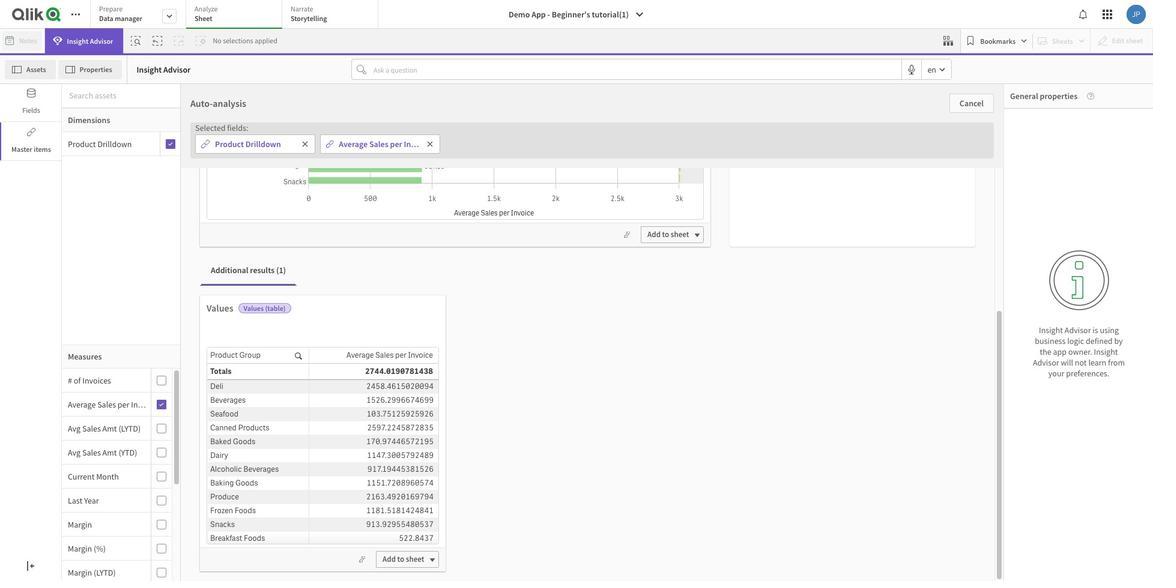 Task type: describe. For each thing, give the bounding box(es) containing it.
qlik
[[721, 144, 744, 161]]

2 vertical spatial group
[[239, 350, 261, 360]]

sheet inside now that you see how qlik sense connects all of your data, go ahead and explore this sheet by making selections in the filters above. clicking in charts is another way to make selections so give that a try too!
[[722, 181, 754, 198]]

to inside now that you see how qlik sense connects all of your data, go ahead and explore this sheet by making selections in the filters above. clicking in charts is another way to make selections so give that a try too!
[[664, 236, 676, 253]]

(ytd)
[[119, 447, 137, 458]]

#
[[68, 375, 72, 386]]

items
[[34, 145, 51, 154]]

your inside now that you see how qlik sense connects all of your data, go ahead and explore this sheet by making selections in the filters above. clicking in charts is another way to make selections so give that a try too!
[[677, 162, 703, 179]]

no selections applied
[[213, 36, 277, 45]]

personal
[[24, 564, 56, 575]]

2597.2245872835
[[367, 423, 434, 433]]

current month
[[68, 471, 119, 482]]

tutorial(1)
[[592, 9, 629, 20]]

bookmarks
[[980, 36, 1016, 45]]

preferences.
[[1066, 368, 1109, 379]]

en
[[927, 64, 936, 75]]

170.97446572195
[[366, 437, 434, 447]]

the inside insight advisor is using business logic defined by the app owner. insight advisor will not learn from your preferences.
[[1040, 347, 1051, 357]]

selections tool image
[[944, 36, 953, 46]]

1 horizontal spatial drilldown
[[245, 139, 281, 150]]

advisor up auto-
[[163, 64, 191, 75]]

analysis
[[213, 97, 246, 109]]

0 horizontal spatial add
[[383, 554, 396, 565]]

insight advisor button
[[45, 28, 123, 53]]

not
[[1075, 357, 1087, 368]]

0 horizontal spatial selections
[[223, 36, 253, 45]]

2458.4615020094
[[366, 381, 434, 392]]

step back image
[[153, 36, 162, 46]]

average up 2744.0190781438
[[346, 350, 374, 360]]

narrate
[[291, 4, 313, 13]]

values for values (table)
[[244, 304, 264, 313]]

make
[[679, 236, 710, 253]]

the inside now that you see how qlik sense connects all of your data, go ahead and explore this sheet by making selections in the filters above. clicking in charts is another way to make selections so give that a try too!
[[711, 199, 730, 216]]

properties
[[80, 65, 112, 74]]

product treemap * the data set contains negative or zero values that cannot be shown in this chart. application
[[962, 332, 1153, 576]]

deselect field image
[[426, 141, 434, 148]]

0 horizontal spatial add to sheet button
[[376, 551, 439, 568]]

1 vertical spatial average sales per invoice
[[346, 350, 433, 360]]

917.19445381526
[[367, 464, 434, 474]]

margin for margin
[[68, 519, 92, 530]]

1 vertical spatial beverages
[[243, 464, 279, 474]]

avg sales amt (ytd)
[[68, 447, 137, 458]]

1147.3005792489
[[367, 450, 434, 461]]

margin for margin (%)
[[68, 543, 92, 554]]

selected fields:
[[195, 123, 248, 133]]

owner.
[[1068, 347, 1092, 357]]

dairy
[[210, 450, 228, 461]]

current month menu item
[[62, 465, 172, 489]]

# of invoices button
[[62, 375, 148, 386]]

details image
[[504, 58, 528, 77]]

your inside insight advisor is using business logic defined by the app owner. insight advisor will not learn from your preferences.
[[1048, 368, 1064, 379]]

no
[[213, 36, 221, 45]]

narrate storytelling
[[291, 4, 327, 23]]

defined
[[1086, 336, 1113, 347]]

will
[[1061, 357, 1073, 368]]

1 horizontal spatial add to sheet button
[[641, 226, 704, 243]]

filters
[[732, 199, 765, 216]]

0 horizontal spatial and
[[609, 84, 625, 97]]

alcoholic
[[210, 464, 242, 474]]

is inside now that you see how qlik sense connects all of your data, go ahead and explore this sheet by making selections in the filters above. clicking in charts is another way to make selections so give that a try too!
[[733, 218, 743, 235]]

toggle formatting element
[[58, 58, 82, 77]]

(table)
[[265, 304, 286, 313]]

@ inside the note body text field
[[10, 145, 17, 156]]

avg for avg sales amt (ytd)
[[68, 447, 81, 458]]

advisor inside dropdown button
[[90, 36, 113, 45]]

sheet
[[195, 14, 212, 23]]

last year menu item
[[62, 489, 172, 513]]

try
[[669, 255, 685, 272]]

1 horizontal spatial group
[[708, 84, 735, 97]]

product down the help image at the right top
[[1094, 131, 1129, 144]]

en button
[[922, 59, 951, 79]]

assets
[[26, 65, 46, 74]]

baking
[[210, 478, 234, 488]]

1 horizontal spatial product drilldown
[[215, 139, 281, 150]]

values
[[1104, 559, 1127, 569]]

demo app - beginner's tutorial(1)
[[509, 9, 629, 20]]

making
[[591, 199, 634, 216]]

average inside average sales per invoice menu item
[[68, 399, 96, 410]]

insight up app
[[1039, 325, 1063, 336]]

sales inside application
[[1006, 131, 1030, 144]]

1526.2996674699
[[366, 395, 434, 405]]

sales down ask a question text box
[[583, 84, 607, 97]]

by down ask a question text box
[[659, 84, 670, 97]]

advisor up owner.
[[1065, 325, 1091, 336]]

product inside menu item
[[68, 138, 96, 149]]

add to sheet for the left add to sheet "button"
[[383, 554, 424, 565]]

last year button
[[62, 495, 148, 506]]

margin (lytd)
[[68, 567, 116, 578]]

margin button
[[62, 519, 148, 530]]

so
[[591, 255, 605, 272]]

by inside application
[[1082, 131, 1092, 144]]

average sales per invoice by product group
[[969, 131, 1153, 144]]

data
[[99, 14, 113, 23]]

fields
[[22, 106, 40, 115]]

(%)
[[94, 543, 106, 554]]

properties
[[1040, 91, 1078, 101]]

margin (%)
[[68, 543, 106, 554]]

Note Body text field
[[10, 136, 566, 473]]

1 vertical spatial that
[[634, 255, 657, 272]]

auto-analysis
[[190, 97, 246, 109]]

beginner's
[[552, 9, 590, 20]]

data
[[988, 559, 1004, 569]]

*
[[969, 559, 973, 569]]

average inside average sales per invoice by product group application
[[969, 131, 1004, 144]]

margin for margin (lytd)
[[68, 567, 92, 578]]

dimensions
[[68, 115, 110, 126]]

give
[[607, 255, 631, 272]]

values for values
[[207, 302, 233, 314]]

breakfast
[[210, 533, 242, 543]]

italic image
[[62, 88, 70, 95]]

products
[[238, 423, 269, 433]]

Note title text field
[[10, 117, 566, 136]]

frozen
[[210, 506, 233, 516]]

baked goods
[[210, 437, 255, 447]]

help image
[[1078, 92, 1094, 100]]

1151.7208960574
[[367, 478, 434, 488]]

measures
[[68, 351, 102, 362]]

auto-
[[190, 97, 213, 109]]

current
[[68, 471, 95, 482]]

foods for breakfast foods
[[244, 533, 265, 543]]

produce
[[210, 492, 239, 502]]

by inside insight advisor is using business logic defined by the app owner. insight advisor will not learn from your preferences.
[[1114, 336, 1123, 347]]

of inside now that you see how qlik sense connects all of your data, go ahead and explore this sheet by making selections in the filters above. clicking in charts is another way to make selections so give that a try too!
[[663, 162, 674, 179]]

results
[[250, 265, 274, 276]]

0 vertical spatial beverages
[[210, 395, 246, 405]]

invoice inside menu item
[[131, 399, 156, 410]]

add to sheet for add to sheet "button" to the right
[[647, 229, 689, 240]]

alcoholic beverages
[[210, 464, 279, 474]]

charts
[[694, 218, 731, 235]]

Ask a question text field
[[371, 60, 902, 79]]

2 vertical spatial selections
[[713, 236, 771, 253]]

storytelling
[[291, 14, 327, 23]]

avg for avg sales amt (lytd)
[[68, 423, 81, 434]]

negative
[[1049, 559, 1078, 569]]

zero
[[1088, 559, 1103, 569]]

go
[[736, 162, 751, 179]]

back image
[[10, 63, 19, 73]]

margin down ask a question text box
[[627, 84, 657, 97]]

insight inside dropdown button
[[67, 36, 88, 45]]

1 horizontal spatial sheet
[[671, 229, 689, 240]]



Task type: locate. For each thing, give the bounding box(es) containing it.
0 vertical spatial group
[[708, 84, 735, 97]]

data,
[[705, 162, 734, 179]]

1 horizontal spatial of
[[663, 162, 674, 179]]

master items
[[11, 145, 51, 154]]

0 vertical spatial add to sheet button
[[641, 226, 704, 243]]

(lytd) down margin (%) button
[[94, 567, 116, 578]]

and inside now that you see how qlik sense connects all of your data, go ahead and explore this sheet by making selections in the filters above. clicking in charts is another way to make selections so give that a try too!
[[628, 181, 650, 198]]

0 vertical spatial sheet
[[722, 181, 754, 198]]

1 fields button from the left
[[0, 83, 61, 121]]

too!
[[688, 255, 711, 272]]

of inside menu item
[[74, 375, 81, 386]]

insight advisor is using business logic defined by the app owner. insight advisor will not learn from your preferences.
[[1033, 325, 1125, 379]]

advisor left will
[[1033, 357, 1059, 368]]

to right 'way'
[[662, 229, 669, 240]]

1 avg from the top
[[68, 423, 81, 434]]

average sales per invoice by product group application
[[962, 124, 1153, 327]]

1 horizontal spatial selections
[[636, 199, 695, 216]]

avg sales amt (ytd) menu item
[[62, 441, 172, 465]]

that inside application
[[1128, 559, 1142, 569]]

margin inside 'menu item'
[[68, 519, 92, 530]]

margin down margin (%)
[[68, 567, 92, 578]]

0 horizontal spatial (lytd)
[[94, 567, 116, 578]]

you
[[647, 144, 668, 161]]

additional results (1)
[[211, 265, 286, 276]]

amt down average sales per invoice button
[[102, 423, 117, 434]]

foods right the breakfast
[[244, 533, 265, 543]]

avg sales amt (lytd) menu item
[[62, 417, 172, 441]]

assets button
[[5, 60, 56, 79]]

cancel
[[960, 98, 984, 109]]

amt left the (ytd)
[[102, 447, 117, 458]]

insight up 'toggle formatting' element
[[67, 36, 88, 45]]

1 vertical spatial group
[[1131, 131, 1153, 144]]

goods down alcoholic beverages on the bottom
[[235, 478, 258, 488]]

tab list containing prepare
[[90, 0, 383, 30]]

that
[[621, 144, 644, 161], [634, 255, 657, 272], [1128, 559, 1142, 569]]

bold element
[[42, 85, 59, 99]]

1 vertical spatial selections
[[636, 199, 695, 216]]

tab list
[[90, 0, 383, 30]]

2 avg from the top
[[68, 447, 81, 458]]

1 horizontal spatial values
[[244, 304, 264, 313]]

beverages up baking goods
[[243, 464, 279, 474]]

1 horizontal spatial and
[[628, 181, 650, 198]]

product down selected fields:
[[215, 139, 244, 150]]

insight down "using"
[[1094, 347, 1118, 357]]

canned products
[[210, 423, 269, 433]]

avg inside menu item
[[68, 447, 81, 458]]

1 vertical spatial foods
[[244, 533, 265, 543]]

a
[[660, 255, 666, 272]]

smart search image
[[131, 36, 141, 46]]

0 horizontal spatial of
[[74, 375, 81, 386]]

average down '# of invoices'
[[68, 399, 96, 410]]

goods for baking goods
[[235, 478, 258, 488]]

snacks
[[210, 519, 235, 530]]

by down the help image at the right top
[[1082, 131, 1092, 144]]

your down app
[[1048, 368, 1064, 379]]

average sales per invoice inside menu item
[[68, 399, 156, 410]]

by up filters
[[757, 181, 771, 198]]

average right deselect field icon
[[339, 139, 368, 150]]

margin down last year
[[68, 519, 92, 530]]

the up charts
[[711, 199, 730, 216]]

selections down charts
[[713, 236, 771, 253]]

2 vertical spatial average sales per invoice
[[68, 399, 156, 410]]

sheet down go
[[722, 181, 754, 198]]

-
[[547, 9, 550, 20]]

amt for (ytd)
[[102, 447, 117, 458]]

product drilldown down dimensions
[[68, 138, 132, 149]]

2163.4920169794
[[366, 492, 434, 502]]

prepare
[[99, 4, 123, 13]]

0 vertical spatial insight advisor
[[67, 36, 113, 45]]

0 horizontal spatial the
[[711, 199, 730, 216]]

margin (lytd) button
[[62, 567, 148, 578]]

app
[[1053, 347, 1067, 357]]

0 vertical spatial add
[[647, 229, 661, 240]]

2 vertical spatial sheet
[[406, 554, 424, 565]]

baking goods
[[210, 478, 258, 488]]

sheet
[[722, 181, 754, 198], [671, 229, 689, 240], [406, 554, 424, 565]]

0 vertical spatial and
[[609, 84, 625, 97]]

app
[[532, 9, 546, 20]]

way
[[639, 236, 662, 253]]

0 horizontal spatial in
[[681, 218, 691, 235]]

1 horizontal spatial add to sheet
[[647, 229, 689, 240]]

1 vertical spatial goods
[[235, 478, 258, 488]]

0 horizontal spatial drilldown
[[98, 138, 132, 149]]

sheet down 522.8437
[[406, 554, 424, 565]]

the
[[974, 559, 987, 569]]

selections
[[223, 36, 253, 45], [636, 199, 695, 216], [713, 236, 771, 253]]

sales and margin by product group
[[583, 84, 735, 97]]

menu containing # of invoices
[[62, 369, 172, 581]]

@
[[39, 61, 48, 74], [10, 145, 17, 156]]

per down general properties
[[1032, 131, 1046, 144]]

is down filters
[[733, 218, 743, 235]]

last
[[68, 495, 82, 506]]

2 master items button from the left
[[1, 123, 61, 160]]

avg up current
[[68, 447, 81, 458]]

Search assets text field
[[62, 85, 181, 106]]

* the data set contains negative or zero values that can
[[969, 559, 1153, 569]]

sales inside grid
[[375, 350, 394, 360]]

of right all
[[663, 162, 674, 179]]

demo app - beginner's tutorial(1) button
[[501, 5, 652, 24]]

1 vertical spatial amt
[[102, 447, 117, 458]]

@ left toggle formatting icon
[[39, 61, 48, 74]]

add to sheet down 522.8437
[[383, 554, 424, 565]]

per inside menu item
[[118, 399, 129, 410]]

is inside insight advisor is using business logic defined by the app owner. insight advisor will not learn from your preferences.
[[1093, 325, 1098, 336]]

0 vertical spatial selections
[[223, 36, 253, 45]]

sales inside menu item
[[82, 447, 101, 458]]

0 vertical spatial your
[[677, 162, 703, 179]]

by inside now that you see how qlik sense connects all of your data, go ahead and explore this sheet by making selections in the filters above. clicking in charts is another way to make selections so give that a try too!
[[757, 181, 771, 198]]

grid
[[207, 348, 441, 581]]

1 horizontal spatial the
[[1040, 347, 1051, 357]]

group
[[708, 84, 735, 97], [1131, 131, 1153, 144], [239, 350, 261, 360]]

properties button
[[58, 60, 122, 79]]

1 horizontal spatial (lytd)
[[119, 423, 141, 434]]

product group
[[210, 350, 261, 360]]

foods for frozen foods
[[235, 506, 256, 516]]

foods
[[235, 506, 256, 516], [244, 533, 265, 543]]

underline image
[[79, 88, 86, 95]]

0 vertical spatial average sales per invoice
[[339, 139, 430, 150]]

goods for baked goods
[[233, 437, 255, 447]]

grid containing product group
[[207, 348, 441, 581]]

0 horizontal spatial product drilldown
[[68, 138, 132, 149]]

1 horizontal spatial insight advisor
[[137, 64, 191, 75]]

insight down step back icon
[[137, 64, 162, 75]]

1 horizontal spatial @
[[39, 61, 48, 74]]

1 vertical spatial add
[[383, 554, 396, 565]]

now that you see how qlik sense connects all of your data, go ahead and explore this sheet by making selections in the filters above. clicking in charts is another way to make selections so give that a try too! application
[[0, 0, 1153, 581], [582, 124, 791, 576]]

0 vertical spatial foods
[[235, 506, 256, 516]]

baked
[[210, 437, 231, 447]]

0 vertical spatial amt
[[102, 423, 117, 434]]

collapse element
[[528, 58, 552, 77]]

selections down explore
[[636, 199, 695, 216]]

margin left (%)
[[68, 543, 92, 554]]

in up make
[[681, 218, 691, 235]]

product drilldown inside menu item
[[68, 138, 132, 149]]

demo
[[509, 9, 530, 20]]

connects
[[591, 162, 644, 179]]

@ left items
[[10, 145, 17, 156]]

that up connects
[[621, 144, 644, 161]]

drilldown down the fields:
[[245, 139, 281, 150]]

0 vertical spatial that
[[621, 144, 644, 161]]

selected
[[195, 123, 225, 133]]

goods down canned products
[[233, 437, 255, 447]]

1 vertical spatial sheet
[[671, 229, 689, 240]]

0 vertical spatial goods
[[233, 437, 255, 447]]

search image
[[295, 350, 302, 361]]

per left deselect field image
[[390, 139, 402, 150]]

and
[[609, 84, 625, 97], [628, 181, 650, 198]]

0 vertical spatial (lytd)
[[119, 423, 141, 434]]

learn
[[1088, 357, 1106, 368]]

1 vertical spatial in
[[681, 218, 691, 235]]

by
[[659, 84, 670, 97], [1082, 131, 1092, 144], [757, 181, 771, 198], [1114, 336, 1123, 347]]

drilldown down the dimensions button at the left top of page
[[98, 138, 132, 149]]

0 horizontal spatial @
[[10, 145, 17, 156]]

sales down # of invoices button in the left of the page
[[97, 399, 116, 410]]

1 vertical spatial is
[[1093, 325, 1098, 336]]

0 vertical spatial avg
[[68, 423, 81, 434]]

average sales per invoice button
[[62, 399, 162, 410]]

1 horizontal spatial add
[[647, 229, 661, 240]]

sales up 2744.0190781438
[[375, 350, 394, 360]]

margin
[[627, 84, 657, 97], [68, 519, 92, 530], [68, 543, 92, 554], [68, 567, 92, 578]]

invoice inside application
[[1048, 131, 1080, 144]]

1 vertical spatial add to sheet
[[383, 554, 424, 565]]

average down the cancel at the right top
[[969, 131, 1004, 144]]

toggle formatting image
[[63, 63, 73, 73]]

0 horizontal spatial your
[[677, 162, 703, 179]]

0 vertical spatial of
[[663, 162, 674, 179]]

breakfast foods
[[210, 533, 265, 543]]

average sales per invoice menu item
[[62, 393, 172, 417]]

0 vertical spatial is
[[733, 218, 743, 235]]

beverages up seafood on the left of the page
[[210, 395, 246, 405]]

1 vertical spatial @
[[10, 145, 17, 156]]

# of invoices
[[68, 375, 111, 386]]

values down additional
[[207, 302, 233, 314]]

sales up the current month
[[82, 447, 101, 458]]

per up 2744.0190781438
[[395, 350, 407, 360]]

by right defined
[[1114, 336, 1123, 347]]

1 vertical spatial (lytd)
[[94, 567, 116, 578]]

2 horizontal spatial sheet
[[722, 181, 754, 198]]

deli
[[210, 381, 223, 392]]

treemap
[[1006, 338, 1044, 351]]

insight advisor inside dropdown button
[[67, 36, 113, 45]]

product up totals
[[210, 350, 238, 360]]

margin (lytd) menu item
[[62, 561, 172, 581]]

deselect field image
[[301, 141, 309, 148]]

see
[[670, 144, 690, 161]]

menu
[[62, 369, 172, 581]]

margin (%) menu item
[[62, 537, 172, 561]]

avg sales amt (lytd) button
[[62, 423, 148, 434]]

1 horizontal spatial your
[[1048, 368, 1064, 379]]

fields:
[[227, 123, 248, 133]]

margin menu item
[[62, 513, 172, 537]]

product down ask a question text box
[[671, 84, 707, 97]]

add to sheet button up try
[[641, 226, 704, 243]]

to down 522.8437
[[397, 554, 404, 565]]

general
[[1010, 91, 1038, 101]]

current month button
[[62, 471, 148, 482]]

product inside grid
[[210, 350, 238, 360]]

insight advisor down data
[[67, 36, 113, 45]]

add down 913.92955480537
[[383, 554, 396, 565]]

ahead
[[591, 181, 626, 198]]

1 vertical spatial insight advisor
[[137, 64, 191, 75]]

this
[[698, 181, 720, 198]]

business
[[1035, 336, 1066, 347]]

product left treemap
[[969, 338, 1004, 351]]

@ button
[[34, 58, 53, 77]]

clicking
[[631, 218, 678, 235]]

additional results (1) button
[[201, 256, 296, 285]]

0 horizontal spatial group
[[239, 350, 261, 360]]

manager
[[115, 14, 142, 23]]

group inside application
[[1131, 131, 1153, 144]]

2 vertical spatial that
[[1128, 559, 1142, 569]]

1 amt from the top
[[102, 423, 117, 434]]

1 vertical spatial avg
[[68, 447, 81, 458]]

2 fields button from the left
[[1, 83, 61, 121]]

product treemap
[[969, 338, 1044, 351]]

sheet up try
[[671, 229, 689, 240]]

0 vertical spatial the
[[711, 199, 730, 216]]

sales up the avg sales amt (ytd)
[[82, 423, 101, 434]]

that left can
[[1128, 559, 1142, 569]]

foods right the frozen
[[235, 506, 256, 516]]

product down dimensions
[[68, 138, 96, 149]]

in down this
[[698, 199, 708, 216]]

0 vertical spatial @
[[39, 61, 48, 74]]

advisor
[[90, 36, 113, 45], [163, 64, 191, 75], [1065, 325, 1091, 336], [1033, 357, 1059, 368]]

the left app
[[1040, 347, 1051, 357]]

2 horizontal spatial group
[[1131, 131, 1153, 144]]

values left (table)
[[244, 304, 264, 313]]

avg inside menu item
[[68, 423, 81, 434]]

totals
[[210, 366, 232, 377]]

1 master items button from the left
[[0, 123, 61, 160]]

sales down general
[[1006, 131, 1030, 144]]

is left "using"
[[1093, 325, 1098, 336]]

1 horizontal spatial in
[[698, 199, 708, 216]]

(lytd) up the (ytd)
[[119, 423, 141, 434]]

of right #
[[74, 375, 81, 386]]

1 vertical spatial the
[[1040, 347, 1051, 357]]

year
[[84, 495, 99, 506]]

and down all
[[628, 181, 650, 198]]

product drilldown menu item
[[62, 132, 181, 156]]

james peterson image
[[1127, 5, 1146, 24]]

0 horizontal spatial insight advisor
[[67, 36, 113, 45]]

amt
[[102, 423, 117, 434], [102, 447, 117, 458]]

@ inside @ "button"
[[39, 61, 48, 74]]

to up try
[[664, 236, 676, 253]]

drilldown inside menu item
[[98, 138, 132, 149]]

amt inside menu item
[[102, 447, 117, 458]]

per inside application
[[1032, 131, 1046, 144]]

add to sheet up a at the right
[[647, 229, 689, 240]]

selections right 'no'
[[223, 36, 253, 45]]

advisor down data
[[90, 36, 113, 45]]

insight advisor down step back icon
[[137, 64, 191, 75]]

canned
[[210, 423, 237, 433]]

avg up the avg sales amt (ytd)
[[68, 423, 81, 434]]

that left a at the right
[[634, 255, 657, 272]]

sales left deselect field image
[[369, 139, 388, 150]]

103.75125925926
[[367, 409, 434, 419]]

add up a at the right
[[647, 229, 661, 240]]

additional
[[211, 265, 248, 276]]

add to sheet button down 522.8437
[[376, 551, 439, 568]]

1 vertical spatial your
[[1048, 368, 1064, 379]]

insight advisor
[[67, 36, 113, 45], [137, 64, 191, 75]]

2 horizontal spatial selections
[[713, 236, 771, 253]]

add to sheet button
[[641, 226, 704, 243], [376, 551, 439, 568]]

0 vertical spatial add to sheet
[[647, 229, 689, 240]]

or
[[1080, 559, 1087, 569]]

applied
[[255, 36, 277, 45]]

add
[[647, 229, 661, 240], [383, 554, 396, 565]]

in
[[698, 199, 708, 216], [681, 218, 691, 235]]

analyze
[[195, 4, 218, 13]]

from
[[1108, 357, 1125, 368]]

and down ask a question text box
[[609, 84, 625, 97]]

0 horizontal spatial add to sheet
[[383, 554, 424, 565]]

# of invoices menu item
[[62, 369, 172, 393]]

your down see
[[677, 162, 703, 179]]

1 horizontal spatial is
[[1093, 325, 1098, 336]]

2 amt from the top
[[102, 447, 117, 458]]

product drilldown down the fields:
[[215, 139, 281, 150]]

1 vertical spatial and
[[628, 181, 650, 198]]

1 vertical spatial add to sheet button
[[376, 551, 439, 568]]

general properties
[[1010, 91, 1078, 101]]

1 vertical spatial of
[[74, 375, 81, 386]]

0 horizontal spatial is
[[733, 218, 743, 235]]

amt for (lytd)
[[102, 423, 117, 434]]

0 horizontal spatial sheet
[[406, 554, 424, 565]]

0 horizontal spatial values
[[207, 302, 233, 314]]

522.8437
[[399, 533, 434, 543]]

contains
[[1017, 559, 1047, 569]]

measures button
[[62, 345, 181, 369]]

per down # of invoices menu item
[[118, 399, 129, 410]]

amt inside menu item
[[102, 423, 117, 434]]

0 vertical spatial in
[[698, 199, 708, 216]]

product drilldown
[[68, 138, 132, 149], [215, 139, 281, 150]]



Task type: vqa. For each thing, say whether or not it's contained in the screenshot.
the Click on a value(s) in one of these list boxes and see how the data changes
no



